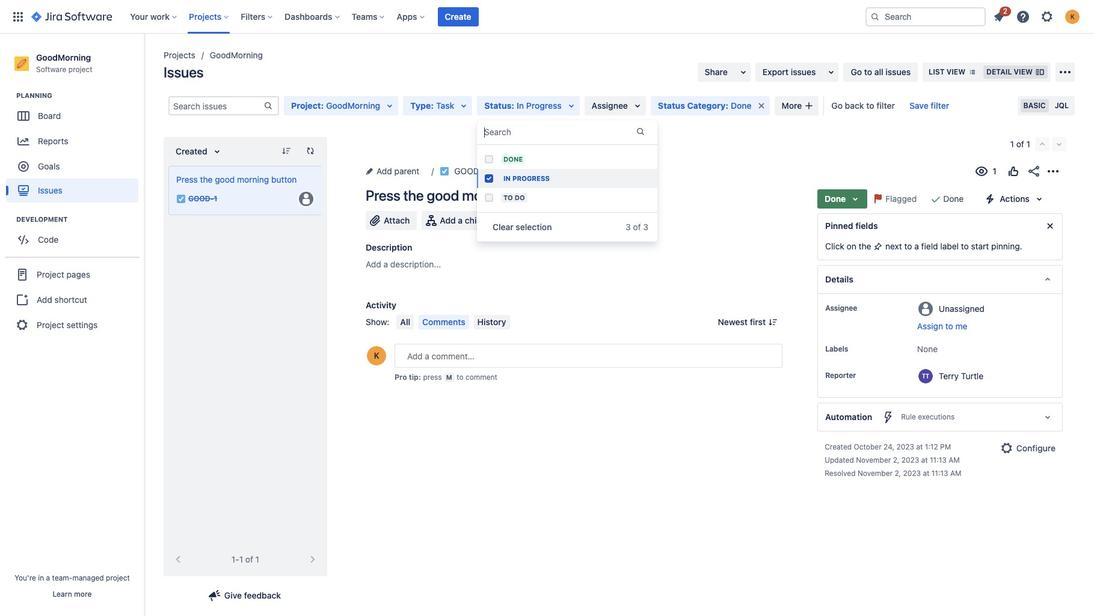 Task type: describe. For each thing, give the bounding box(es) containing it.
project for project pages
[[37, 269, 64, 280]]

to right m
[[457, 373, 464, 382]]

type : task
[[410, 100, 454, 111]]

flagged image
[[871, 192, 886, 206]]

you're
[[15, 574, 36, 583]]

1 up 'vote options: no one has voted for this issue yet.' icon
[[1010, 139, 1014, 149]]

: for type
[[431, 100, 434, 111]]

2
[[1003, 6, 1008, 15]]

1 vertical spatial at
[[921, 456, 928, 465]]

parent
[[394, 166, 419, 176]]

sort descending image
[[282, 146, 291, 156]]

on
[[847, 241, 856, 251]]

comments
[[422, 317, 465, 327]]

export issues button
[[755, 63, 839, 82]]

configure link
[[995, 439, 1063, 458]]

development image
[[2, 212, 16, 227]]

view for list view
[[947, 67, 966, 76]]

notifications image
[[992, 9, 1006, 24]]

save filter
[[910, 100, 949, 111]]

status for status : in progress
[[484, 100, 512, 111]]

export issues
[[763, 67, 816, 77]]

configure
[[1017, 443, 1056, 454]]

projects link
[[164, 48, 195, 63]]

dashboards
[[285, 11, 332, 21]]

1 horizontal spatial button
[[517, 187, 558, 204]]

1 vertical spatial november
[[858, 469, 893, 478]]

1 right 1- on the left bottom of page
[[255, 555, 259, 565]]

activity
[[366, 300, 396, 310]]

none
[[917, 344, 938, 354]]

2 vertical spatial 2023
[[903, 469, 921, 478]]

go to all issues
[[851, 67, 911, 77]]

label
[[940, 241, 959, 251]]

0 vertical spatial 2023
[[897, 443, 914, 452]]

detail
[[987, 67, 1012, 76]]

settings
[[66, 320, 98, 330]]

1-
[[232, 555, 239, 565]]

press inside task element
[[176, 174, 198, 185]]

details
[[825, 274, 854, 285]]

created button
[[168, 142, 229, 161]]

press
[[423, 373, 442, 382]]

a inside sidebar element
[[46, 574, 50, 583]]

1 horizontal spatial press
[[366, 187, 400, 204]]

to right back
[[866, 100, 874, 111]]

settings image
[[1040, 9, 1055, 24]]

done inside dropdown button
[[825, 194, 846, 204]]

created for created october 24, 2023 at 1:12 pm updated november 2, 2023 at 11:13 am resolved november 2, 2023 at 11:13 am
[[825, 443, 852, 452]]

field
[[921, 241, 938, 251]]

done image
[[929, 192, 943, 206]]

share button
[[698, 63, 751, 82]]

sidebar element
[[0, 34, 144, 617]]

good-1 link
[[454, 164, 487, 179]]

comment
[[466, 373, 497, 382]]

reports
[[38, 136, 68, 146]]

project settings link
[[5, 312, 140, 339]]

of for 1
[[1017, 139, 1024, 149]]

tip:
[[409, 373, 421, 382]]

search
[[484, 127, 511, 137]]

feedback
[[244, 591, 281, 601]]

to
[[504, 194, 513, 202]]

1 down the basic at right
[[1027, 139, 1030, 149]]

next to a field label to start pinning.
[[883, 241, 1022, 251]]

Add a comment… field
[[395, 344, 783, 368]]

filters
[[241, 11, 265, 21]]

assignee pin to top. only you can see pinned fields. image
[[860, 304, 869, 313]]

go back to filter
[[832, 100, 895, 111]]

clear
[[493, 222, 514, 232]]

click
[[825, 241, 845, 251]]

create
[[445, 11, 471, 21]]

list view
[[929, 67, 966, 76]]

add parent
[[377, 166, 419, 176]]

go to all issues link
[[844, 63, 918, 82]]

status for status category : done
[[658, 100, 685, 111]]

4 : from the left
[[726, 100, 729, 111]]

the inside task element
[[200, 174, 213, 185]]

created for created
[[176, 146, 207, 156]]

clear selection button
[[485, 218, 559, 237]]

description...
[[390, 259, 441, 269]]

goodmorning for goodmorning
[[210, 50, 263, 60]]

newest first
[[718, 317, 766, 327]]

you're in a team-managed project
[[15, 574, 130, 583]]

0 vertical spatial 11:13
[[930, 456, 947, 465]]

2 vertical spatial at
[[923, 469, 930, 478]]

teams button
[[348, 7, 389, 26]]

history
[[477, 317, 506, 327]]

all button
[[397, 315, 414, 330]]

goals link
[[6, 155, 138, 179]]

click on the
[[825, 241, 874, 251]]

jql
[[1055, 101, 1069, 110]]

1-1 of 1
[[232, 555, 259, 565]]

comments button
[[419, 315, 469, 330]]

2 issues from the left
[[886, 67, 911, 77]]

vote options: no one has voted for this issue yet. image
[[1006, 164, 1021, 179]]

your work
[[130, 11, 170, 21]]

1:12
[[925, 443, 938, 452]]

1 filter from the left
[[877, 100, 895, 111]]

Search field
[[866, 7, 986, 26]]

group containing project pages
[[5, 257, 140, 342]]

pages
[[66, 269, 90, 280]]

Search issues text field
[[170, 97, 263, 114]]

clear selection
[[493, 222, 552, 232]]

2 horizontal spatial the
[[859, 241, 871, 251]]

good-1 inside task element
[[188, 195, 217, 204]]

: for status
[[512, 100, 514, 111]]

link issue button
[[519, 211, 585, 230]]

actions button
[[978, 189, 1051, 209]]

0 vertical spatial progress
[[526, 100, 562, 111]]

goal image
[[18, 161, 29, 172]]

newest first button
[[711, 315, 783, 330]]

pinned fields
[[825, 221, 878, 231]]

link issue
[[537, 215, 576, 226]]

1 vertical spatial morning
[[462, 187, 514, 204]]

filters button
[[237, 7, 277, 26]]

category
[[687, 100, 726, 111]]

learn
[[53, 590, 72, 599]]

your work button
[[126, 7, 182, 26]]

1 horizontal spatial the
[[403, 187, 424, 204]]

managed
[[72, 574, 104, 583]]

first
[[750, 317, 766, 327]]

banner containing your work
[[0, 0, 1094, 34]]

help image
[[1016, 9, 1030, 24]]

issue inside link issue button
[[556, 215, 576, 226]]

all
[[400, 317, 410, 327]]

1 vertical spatial 2,
[[895, 469, 901, 478]]

1 inside task element
[[214, 195, 217, 204]]

project for project : goodmorning
[[291, 100, 321, 111]]

labels pin to top. only you can see pinned fields. image
[[851, 345, 860, 354]]

pro
[[395, 373, 407, 382]]

attach button
[[366, 211, 417, 230]]

turtle
[[961, 371, 984, 381]]

go for go back to filter
[[832, 100, 843, 111]]

task
[[436, 100, 454, 111]]

apps button
[[393, 7, 429, 26]]

1 horizontal spatial good-1
[[454, 166, 487, 176]]

import and bulk change issues image
[[1058, 65, 1073, 79]]

goals
[[38, 161, 60, 171]]

a left field
[[915, 241, 919, 251]]

project inside the goodmorning software project
[[68, 65, 92, 74]]

add for add a child issue
[[440, 215, 456, 226]]

0 vertical spatial issues
[[164, 64, 204, 81]]

details element
[[818, 265, 1063, 294]]

reporter
[[825, 371, 856, 380]]

fields
[[856, 221, 878, 231]]

pro tip: press m to comment
[[395, 373, 497, 382]]

go back to filter button
[[824, 96, 902, 115]]

goodmorning software project
[[36, 52, 92, 74]]

0 vertical spatial good-
[[454, 166, 483, 176]]

add for add a description...
[[366, 259, 381, 269]]



Task type: vqa. For each thing, say whether or not it's contained in the screenshot.
1st 11/1/2023 from right
no



Task type: locate. For each thing, give the bounding box(es) containing it.
1 vertical spatial press
[[366, 187, 400, 204]]

add for add shortcut
[[37, 295, 52, 305]]

add a description...
[[366, 259, 441, 269]]

2 status from the left
[[658, 100, 685, 111]]

0 vertical spatial good
[[215, 174, 235, 185]]

good- down created popup button
[[188, 195, 214, 204]]

assign to me button
[[917, 321, 1050, 333]]

good-1 down search text field
[[454, 166, 487, 176]]

1 vertical spatial progress
[[513, 174, 550, 182]]

resolved
[[825, 469, 856, 478]]

history button
[[474, 315, 510, 330]]

created inside popup button
[[176, 146, 207, 156]]

project inside project settings link
[[37, 320, 64, 330]]

to left start on the right
[[961, 241, 969, 251]]

share
[[705, 67, 728, 77]]

project down add shortcut
[[37, 320, 64, 330]]

1 view from the left
[[947, 67, 966, 76]]

go
[[851, 67, 862, 77], [832, 100, 843, 111]]

a down description
[[384, 259, 388, 269]]

good- inside task element
[[188, 195, 214, 204]]

task image
[[440, 167, 450, 176], [176, 194, 186, 204]]

1 horizontal spatial filter
[[931, 100, 949, 111]]

0 horizontal spatial issue
[[486, 215, 507, 226]]

0 horizontal spatial of
[[245, 555, 253, 565]]

issues inside dropdown button
[[791, 67, 816, 77]]

task element
[[168, 166, 322, 215]]

more
[[782, 100, 802, 111]]

0 horizontal spatial issues
[[791, 67, 816, 77]]

0 horizontal spatial good-1
[[188, 195, 217, 204]]

newest
[[718, 317, 748, 327]]

0 vertical spatial in
[[517, 100, 524, 111]]

0 vertical spatial am
[[949, 456, 960, 465]]

project pages
[[37, 269, 90, 280]]

1 vertical spatial go
[[832, 100, 843, 111]]

0 horizontal spatial filter
[[877, 100, 895, 111]]

show:
[[366, 317, 389, 327]]

good down the order by icon
[[215, 174, 235, 185]]

morning inside task element
[[237, 174, 269, 185]]

0 horizontal spatial assignee
[[592, 100, 628, 111]]

button inside task element
[[271, 174, 297, 185]]

2 3 from the left
[[643, 222, 648, 232]]

3 : from the left
[[512, 100, 514, 111]]

planning image
[[2, 89, 16, 103]]

0 horizontal spatial goodmorning
[[36, 52, 91, 63]]

in
[[38, 574, 44, 583]]

1 horizontal spatial 3
[[643, 222, 648, 232]]

issues
[[791, 67, 816, 77], [886, 67, 911, 77]]

add left child
[[440, 215, 456, 226]]

filter right save
[[931, 100, 949, 111]]

me
[[956, 321, 968, 331]]

1 horizontal spatial go
[[851, 67, 862, 77]]

1 vertical spatial in
[[504, 174, 511, 182]]

3 of 3
[[626, 222, 648, 232]]

add left parent
[[377, 166, 392, 176]]

1 horizontal spatial project
[[106, 574, 130, 583]]

good-
[[454, 166, 483, 176], [188, 195, 214, 204]]

1 horizontal spatial morning
[[462, 187, 514, 204]]

11:13 down pm
[[932, 469, 948, 478]]

add
[[377, 166, 392, 176], [440, 215, 456, 226], [366, 259, 381, 269], [37, 295, 52, 305]]

1 horizontal spatial good
[[427, 187, 459, 204]]

2 vertical spatial project
[[37, 320, 64, 330]]

0 vertical spatial assignee
[[592, 100, 628, 111]]

0 horizontal spatial project
[[68, 65, 92, 74]]

0 horizontal spatial good-
[[188, 195, 214, 204]]

add down description
[[366, 259, 381, 269]]

to
[[864, 67, 872, 77], [866, 100, 874, 111], [904, 241, 912, 251], [961, 241, 969, 251], [946, 321, 953, 331], [457, 373, 464, 382]]

status left category
[[658, 100, 685, 111]]

board link
[[6, 104, 138, 128]]

task image left done issue: good-1 element
[[176, 194, 186, 204]]

learn more
[[53, 590, 92, 599]]

1 vertical spatial 11:13
[[932, 469, 948, 478]]

1 horizontal spatial issues
[[886, 67, 911, 77]]

issues right all
[[886, 67, 911, 77]]

1 down the order by icon
[[214, 195, 217, 204]]

pinned
[[825, 221, 853, 231]]

planning
[[16, 92, 52, 99]]

0 horizontal spatial press the good morning button
[[176, 174, 297, 185]]

0 horizontal spatial status
[[484, 100, 512, 111]]

0 horizontal spatial created
[[176, 146, 207, 156]]

attach
[[384, 215, 410, 226]]

created left the order by icon
[[176, 146, 207, 156]]

good-1
[[454, 166, 487, 176], [188, 195, 217, 204]]

to right next
[[904, 241, 912, 251]]

create button
[[438, 7, 479, 26]]

created inside created october 24, 2023 at 1:12 pm updated november 2, 2023 at 11:13 am resolved november 2, 2023 at 11:13 am
[[825, 443, 852, 452]]

group
[[6, 91, 144, 206], [1035, 137, 1067, 152], [5, 257, 140, 342]]

1 horizontal spatial view
[[1014, 67, 1033, 76]]

goodmorning inside the goodmorning software project
[[36, 52, 91, 63]]

0 horizontal spatial press
[[176, 174, 198, 185]]

go inside go back to filter button
[[832, 100, 843, 111]]

press down add parent popup button
[[366, 187, 400, 204]]

more information about this user image
[[919, 369, 933, 384]]

press the good morning button down good-1 link
[[366, 187, 558, 204]]

press up done issue: good-1 element
[[176, 174, 198, 185]]

button down in progress
[[517, 187, 558, 204]]

0 horizontal spatial in
[[504, 174, 511, 182]]

a inside add a child issue button
[[458, 215, 463, 226]]

jira software image
[[31, 9, 112, 24], [31, 9, 112, 24]]

0 horizontal spatial go
[[832, 100, 843, 111]]

add inside group
[[37, 295, 52, 305]]

projects
[[189, 11, 222, 21], [164, 50, 195, 60]]

assignee inside dropdown button
[[592, 100, 628, 111]]

0 vertical spatial the
[[200, 174, 213, 185]]

go inside go to all issues link
[[851, 67, 862, 77]]

projects right sidebar navigation icon
[[164, 50, 195, 60]]

1 horizontal spatial assignee
[[825, 304, 857, 313]]

0 vertical spatial press the good morning button
[[176, 174, 297, 185]]

october
[[854, 443, 882, 452]]

add a child issue
[[440, 215, 507, 226]]

a right in
[[46, 574, 50, 583]]

good
[[215, 174, 235, 185], [427, 187, 459, 204]]

give feedback button
[[203, 587, 288, 606]]

done up next to a field label to start pinning.
[[943, 194, 964, 204]]

next
[[886, 241, 902, 251]]

project inside project pages link
[[37, 269, 64, 280]]

terry turtle
[[939, 371, 984, 381]]

0 vertical spatial projects
[[189, 11, 222, 21]]

1 : from the left
[[321, 100, 324, 111]]

0 horizontal spatial task image
[[176, 194, 186, 204]]

addicon image
[[805, 101, 814, 111]]

basic
[[1024, 101, 1046, 110]]

2,
[[893, 456, 900, 465], [895, 469, 901, 478]]

automation
[[825, 412, 872, 422]]

list
[[929, 67, 945, 76]]

0 horizontal spatial good
[[215, 174, 235, 185]]

code
[[38, 234, 59, 245]]

0 vertical spatial created
[[176, 146, 207, 156]]

in
[[517, 100, 524, 111], [504, 174, 511, 182]]

button down sort descending icon
[[271, 174, 297, 185]]

1
[[1010, 139, 1014, 149], [1027, 139, 1030, 149], [483, 166, 487, 176], [214, 195, 217, 204], [239, 555, 243, 565], [255, 555, 259, 565]]

your profile and settings image
[[1065, 9, 1080, 24]]

0 vertical spatial 2,
[[893, 456, 900, 465]]

development heading
[[16, 215, 144, 224]]

actions
[[1000, 194, 1030, 204]]

project up the refresh image
[[291, 100, 321, 111]]

sidebar navigation image
[[131, 48, 158, 72]]

2 issue from the left
[[556, 215, 576, 226]]

press the good morning button inside task element
[[176, 174, 297, 185]]

issue right child
[[486, 215, 507, 226]]

projects inside projects "popup button"
[[189, 11, 222, 21]]

2023
[[897, 443, 914, 452], [902, 456, 919, 465], [903, 469, 921, 478]]

0 horizontal spatial view
[[947, 67, 966, 76]]

detail view
[[987, 67, 1033, 76]]

unassigned
[[939, 303, 985, 314]]

1 vertical spatial assignee
[[825, 304, 857, 313]]

add for add parent
[[377, 166, 392, 176]]

1 3 from the left
[[626, 222, 631, 232]]

done left remove field icon
[[731, 100, 752, 111]]

1 status from the left
[[484, 100, 512, 111]]

project right managed
[[106, 574, 130, 583]]

1 vertical spatial 2023
[[902, 456, 919, 465]]

view right detail
[[1014, 67, 1033, 76]]

1 vertical spatial of
[[633, 222, 641, 232]]

apps
[[397, 11, 417, 21]]

0 horizontal spatial morning
[[237, 174, 269, 185]]

project : goodmorning
[[291, 100, 380, 111]]

order by image
[[210, 144, 224, 159]]

good up add a child issue button
[[427, 187, 459, 204]]

1 vertical spatial task image
[[176, 194, 186, 204]]

0 vertical spatial press
[[176, 174, 198, 185]]

issue right link
[[556, 215, 576, 226]]

remove field image
[[754, 99, 769, 113]]

0 vertical spatial good-1
[[454, 166, 487, 176]]

view
[[947, 67, 966, 76], [1014, 67, 1033, 76]]

filter right back
[[877, 100, 895, 111]]

1 issues from the left
[[791, 67, 816, 77]]

group containing board
[[6, 91, 144, 206]]

1 vertical spatial press the good morning button
[[366, 187, 558, 204]]

hide message image
[[1043, 219, 1058, 233]]

banner
[[0, 0, 1094, 34]]

issue
[[486, 215, 507, 226], [556, 215, 576, 226]]

assign to me
[[917, 321, 968, 331]]

menu bar containing all
[[394, 315, 512, 330]]

issues inside issues link
[[38, 185, 62, 195]]

: for project
[[321, 100, 324, 111]]

0 vertical spatial at
[[916, 443, 923, 452]]

1 horizontal spatial task image
[[440, 167, 450, 176]]

go left back
[[832, 100, 843, 111]]

code link
[[6, 228, 138, 252]]

work
[[150, 11, 170, 21]]

1 vertical spatial good-
[[188, 195, 214, 204]]

projects right work
[[189, 11, 222, 21]]

flagged
[[886, 194, 917, 204]]

1 horizontal spatial status
[[658, 100, 685, 111]]

1 horizontal spatial press the good morning button
[[366, 187, 558, 204]]

good-1 down created popup button
[[188, 195, 217, 204]]

refresh image
[[306, 146, 315, 156]]

issue inside add a child issue button
[[486, 215, 507, 226]]

done issue: good-1 element
[[188, 194, 217, 204]]

a left child
[[458, 215, 463, 226]]

view for detail view
[[1014, 67, 1033, 76]]

1 up give feedback button at the left of the page
[[239, 555, 243, 565]]

the down parent
[[403, 187, 424, 204]]

save filter button
[[902, 96, 957, 115]]

:
[[321, 100, 324, 111], [431, 100, 434, 111], [512, 100, 514, 111], [726, 100, 729, 111]]

0 horizontal spatial 3
[[626, 222, 631, 232]]

0 horizontal spatial button
[[271, 174, 297, 185]]

task image inside task element
[[176, 194, 186, 204]]

primary element
[[7, 0, 856, 33]]

to do
[[504, 194, 525, 202]]

0 horizontal spatial the
[[200, 174, 213, 185]]

go for go to all issues
[[851, 67, 862, 77]]

2 vertical spatial the
[[859, 241, 871, 251]]

2 horizontal spatial goodmorning
[[326, 100, 380, 111]]

status category : done
[[658, 100, 752, 111]]

actions image
[[1046, 164, 1061, 179]]

code group
[[6, 215, 144, 256]]

save
[[910, 100, 929, 111]]

0 vertical spatial november
[[856, 456, 891, 465]]

child
[[465, 215, 484, 226]]

1 horizontal spatial good-
[[454, 166, 483, 176]]

issues down projects link
[[164, 64, 204, 81]]

good- up add a child issue
[[454, 166, 483, 176]]

0 vertical spatial go
[[851, 67, 862, 77]]

go left all
[[851, 67, 862, 77]]

done up in progress
[[504, 155, 523, 163]]

search image
[[870, 12, 880, 21]]

view right list
[[947, 67, 966, 76]]

reports link
[[6, 128, 138, 155]]

menu bar
[[394, 315, 512, 330]]

rule
[[901, 413, 916, 422]]

projects for projects link
[[164, 50, 195, 60]]

add left "shortcut"
[[37, 295, 52, 305]]

goodmorning link
[[210, 48, 263, 63]]

1 vertical spatial project
[[106, 574, 130, 583]]

project pages link
[[5, 262, 140, 288]]

good inside task element
[[215, 174, 235, 185]]

development
[[16, 215, 68, 223]]

appswitcher icon image
[[11, 9, 25, 24]]

add inside popup button
[[377, 166, 392, 176]]

the right on
[[859, 241, 871, 251]]

2 filter from the left
[[931, 100, 949, 111]]

0 vertical spatial project
[[68, 65, 92, 74]]

1 vertical spatial button
[[517, 187, 558, 204]]

1 horizontal spatial of
[[633, 222, 641, 232]]

done button
[[818, 189, 868, 209]]

2 horizontal spatial of
[[1017, 139, 1024, 149]]

1 horizontal spatial created
[[825, 443, 852, 452]]

3
[[626, 222, 631, 232], [643, 222, 648, 232]]

board
[[38, 111, 61, 121]]

1 horizontal spatial goodmorning
[[210, 50, 263, 60]]

1 issue from the left
[[486, 215, 507, 226]]

projects for projects "popup button" at the left of page
[[189, 11, 222, 21]]

issues right export at the right of page
[[791, 67, 816, 77]]

2 vertical spatial of
[[245, 555, 253, 565]]

team-
[[52, 574, 72, 583]]

0 vertical spatial task image
[[440, 167, 450, 176]]

automation element
[[818, 403, 1063, 432]]

of for 3
[[633, 222, 641, 232]]

the up done issue: good-1 element
[[200, 174, 213, 185]]

0 vertical spatial morning
[[237, 174, 269, 185]]

at
[[916, 443, 923, 452], [921, 456, 928, 465], [923, 469, 930, 478]]

1 vertical spatial good-1
[[188, 195, 217, 204]]

0 vertical spatial project
[[291, 100, 321, 111]]

1 horizontal spatial issues
[[164, 64, 204, 81]]

issues down goals
[[38, 185, 62, 195]]

2 view from the left
[[1014, 67, 1033, 76]]

goodmorning for goodmorning software project
[[36, 52, 91, 63]]

created up updated
[[825, 443, 852, 452]]

1 vertical spatial created
[[825, 443, 852, 452]]

to left all
[[864, 67, 872, 77]]

do
[[515, 194, 525, 202]]

1 vertical spatial projects
[[164, 50, 195, 60]]

a
[[458, 215, 463, 226], [915, 241, 919, 251], [384, 259, 388, 269], [46, 574, 50, 583]]

done up pinned
[[825, 194, 846, 204]]

1 horizontal spatial in
[[517, 100, 524, 111]]

11:13 down 1:12
[[930, 456, 947, 465]]

rule executions
[[901, 413, 955, 422]]

to left me
[[946, 321, 953, 331]]

press the good morning button down the order by icon
[[176, 174, 297, 185]]

press the good morning button
[[176, 174, 297, 185], [366, 187, 558, 204]]

project up planning heading
[[68, 65, 92, 74]]

pm
[[940, 443, 951, 452]]

project for project settings
[[37, 320, 64, 330]]

start
[[971, 241, 989, 251]]

give
[[224, 591, 242, 601]]

1 vertical spatial am
[[950, 469, 962, 478]]

labels
[[825, 345, 848, 354]]

status up 'search' on the left top of the page
[[484, 100, 512, 111]]

press
[[176, 174, 198, 185], [366, 187, 400, 204]]

planning heading
[[16, 91, 144, 101]]

export
[[763, 67, 789, 77]]

0 vertical spatial of
[[1017, 139, 1024, 149]]

task image left good-1 link
[[440, 167, 450, 176]]

1 vertical spatial the
[[403, 187, 424, 204]]

1 down search text field
[[483, 166, 487, 176]]

Search text field
[[484, 126, 487, 138]]

project up add shortcut
[[37, 269, 64, 280]]

1 vertical spatial good
[[427, 187, 459, 204]]

the
[[200, 174, 213, 185], [403, 187, 424, 204], [859, 241, 871, 251]]

2 : from the left
[[431, 100, 434, 111]]

0 horizontal spatial issues
[[38, 185, 62, 195]]



